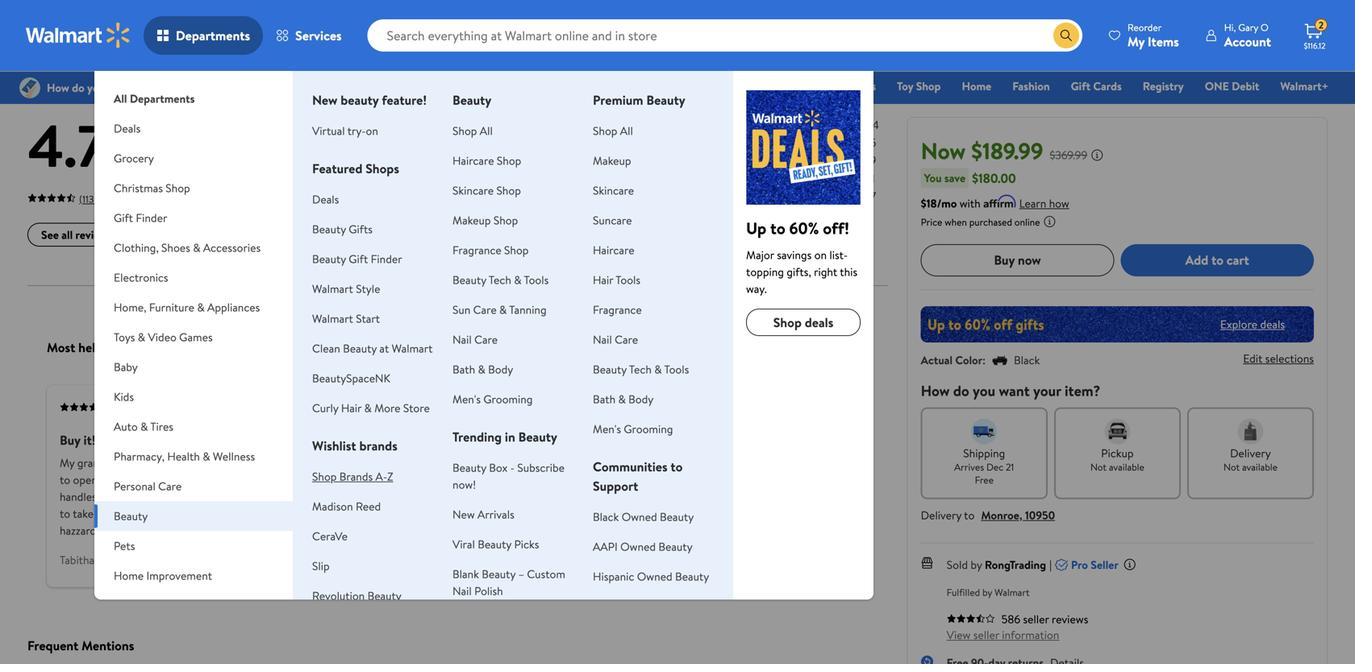 Task type: vqa. For each thing, say whether or not it's contained in the screenshot.
plenty
no



Task type: describe. For each thing, give the bounding box(es) containing it.
& right health
[[203, 449, 210, 465]]

beauty inside "blank beauty – custom nail polish"
[[482, 567, 516, 582]]

beauty up subscribe
[[518, 428, 557, 446]]

progress bar for 21
[[514, 177, 857, 180]]

nail inside "blank beauty – custom nail polish"
[[453, 584, 472, 599]]

0 horizontal spatial beauty tech & tools
[[453, 272, 549, 288]]

communities to support
[[593, 458, 683, 495]]

skincare for the skincare "link"
[[593, 183, 634, 198]]

this inside up to 60% off! major savings on list- topping gifts, right this way.
[[840, 264, 857, 280]]

beauty inside beauty box - subscribe now!
[[453, 460, 486, 476]]

major
[[746, 247, 774, 263]]

2 vertical spatial in
[[288, 506, 297, 522]]

electronics for electronics link
[[821, 78, 876, 94]]

built
[[659, 432, 684, 449]]

1 vertical spatial hair
[[341, 400, 362, 416]]

beauty right revolution
[[367, 588, 402, 604]]

feature!
[[382, 91, 427, 109]]

(1136 reviews) link
[[27, 189, 136, 207]]

trending
[[453, 428, 502, 446]]

1 vertical spatial it!!!!
[[153, 456, 173, 471]]

he inside buy it!!!! my grandson loves it!!!! the only thing wrong with it is the handles to open the door. my grandson can't get in and out of it. they handles are hard to see and they are insane awkward place. we had to take one of the windows off so he could get in it duke's of hazzard style! lol other than that it runs great and look!!!!!
[[225, 506, 237, 522]]

and right see
[[174, 489, 192, 505]]

door.
[[119, 472, 144, 488]]

black for black owned beauty
[[593, 509, 619, 525]]

customer
[[27, 60, 110, 87]]

and up awkward
[[269, 472, 286, 488]]

edit selections button
[[1243, 351, 1314, 367]]

he
[[766, 456, 780, 471]]

0 horizontal spatial tools
[[524, 272, 549, 288]]

1 are from the left
[[99, 489, 115, 505]]

home improvement
[[114, 568, 212, 584]]

toy
[[897, 78, 913, 94]]

runs
[[231, 523, 252, 539]]

of right one
[[117, 506, 128, 522]]

cerave
[[312, 529, 348, 544]]

but
[[589, 432, 608, 449]]

new for new beauty feature!
[[312, 91, 337, 109]]

care down the fragrance "link" at the top of the page
[[615, 332, 638, 348]]

available for delivery
[[1242, 460, 1278, 474]]

2 horizontal spatial so
[[766, 506, 777, 522]]

0 horizontal spatial in
[[257, 472, 266, 488]]

the right is on the left bottom
[[323, 456, 339, 471]]

now
[[921, 135, 966, 167]]

shop all for premium beauty
[[593, 123, 633, 139]]

electronics link
[[814, 77, 883, 95]]

beauty up "sun"
[[453, 272, 486, 288]]

monroe,
[[981, 508, 1022, 523]]

premium
[[593, 91, 643, 109]]

beauty down negative
[[593, 362, 627, 377]]

delivery for to
[[921, 508, 961, 523]]

delivery not available
[[1224, 445, 1278, 474]]

off
[[194, 506, 208, 522]]

not for delivery
[[1224, 460, 1240, 474]]

write
[[146, 227, 173, 243]]

christmas shop for christmas shop dropdown button
[[114, 180, 190, 196]]

:
[[982, 352, 986, 368]]

shop up 3 at the top of the page
[[453, 123, 477, 139]]

nail care for trending
[[453, 332, 498, 348]]

information
[[1002, 627, 1059, 643]]

& left essentials
[[568, 78, 576, 94]]

deals for deals link
[[312, 192, 339, 207]]

virtual try-on link
[[312, 123, 378, 139]]

aapi
[[593, 539, 618, 555]]

beauty up lgbtq+ owned beauty
[[675, 569, 709, 585]]

my inside the fun truck but not well built my 2 year old absolutely loved this chevy truck! he drove every chance he had for a whole month! then the drive motor on the wheels went out and he was so disappointed.  i started researching and that seems to be a common problem with it so we decided to return.
[[532, 456, 547, 471]]

nail for communities to support
[[593, 332, 612, 348]]

& down departments 'popup button'
[[182, 60, 195, 87]]

2 vertical spatial finder
[[371, 251, 402, 267]]

place.
[[315, 489, 343, 505]]

my up see
[[147, 472, 162, 488]]

stars for 4 stars
[[472, 135, 495, 151]]

christmas shop for christmas shop link
[[723, 78, 800, 94]]

grocery for grocery & essentials
[[526, 78, 566, 94]]

haircare for haircare link
[[593, 242, 634, 258]]

& inside "dropdown button"
[[138, 329, 145, 345]]

0 horizontal spatial grandson
[[77, 456, 122, 471]]

hispanic owned beauty
[[593, 569, 709, 585]]

mentions
[[82, 637, 134, 655]]

add
[[1185, 251, 1208, 269]]

pickup
[[1101, 445, 1134, 461]]

suncare link
[[593, 213, 632, 228]]

delivery for not
[[1230, 445, 1271, 461]]

by for fulfilled
[[982, 586, 992, 599]]

2 inside the fun truck but not well built my 2 year old absolutely loved this chevy truck! he drove every chance he had for a whole month! then the drive motor on the wheels went out and he was so disappointed.  i started researching and that seems to be a common problem with it so we decided to return.
[[549, 456, 556, 471]]

beauty down beauty gifts
[[312, 251, 346, 267]]

0 vertical spatial men's
[[453, 392, 481, 407]]

new arrivals link
[[453, 507, 514, 523]]

whole
[[629, 472, 658, 488]]

reviews for 586 seller reviews
[[1052, 612, 1088, 627]]

2 product group from the left
[[676, 0, 868, 32]]

style
[[356, 281, 380, 297]]

verified for truck
[[587, 401, 620, 414]]

month!
[[661, 472, 696, 488]]

Walmart Site-Wide search field
[[368, 19, 1082, 52]]

only
[[195, 456, 216, 471]]

it left runs
[[221, 523, 228, 539]]

purchase for it!!!!
[[150, 401, 188, 414]]

shop inside christmas shop link
[[775, 78, 800, 94]]

2 horizontal spatial a
[[636, 506, 641, 522]]

rongtrading
[[985, 557, 1046, 573]]

they
[[333, 472, 356, 488]]

gift for gift finder link
[[648, 78, 667, 94]]

to left be
[[608, 506, 618, 522]]

skincare for skincare shop
[[453, 183, 494, 198]]

beauty down common
[[658, 539, 693, 555]]

not for pickup
[[1090, 460, 1107, 474]]

gift down gifts
[[349, 251, 368, 267]]

sun
[[453, 302, 470, 318]]

loved
[[652, 456, 678, 471]]

shop right 3 stars at left top
[[497, 153, 521, 169]]

1 vertical spatial he
[[634, 489, 646, 505]]

& down most helpful negative review
[[654, 362, 662, 377]]

beauty left 'at' at the left of page
[[343, 341, 377, 357]]

well
[[633, 432, 656, 449]]

shop up fragrance shop
[[494, 213, 518, 228]]

virtual try-on
[[312, 123, 378, 139]]

& left tires on the left
[[140, 419, 148, 435]]

see
[[155, 489, 172, 505]]

gift finder for gift finder dropdown button
[[114, 210, 167, 226]]

and up return.
[[532, 506, 549, 522]]

gift cards
[[1071, 78, 1122, 94]]

shop all link for premium beauty
[[593, 123, 633, 139]]

black for black
[[1014, 352, 1040, 368]]

improvement
[[146, 568, 212, 584]]

care down the sun care & tanning link
[[474, 332, 498, 348]]

affirm image
[[984, 195, 1016, 207]]

kids button
[[94, 382, 293, 412]]

0 horizontal spatial men's grooming link
[[453, 392, 533, 407]]

fragrance for fragrance shop
[[453, 242, 501, 258]]

1 horizontal spatial tech
[[629, 362, 652, 377]]

cards
[[1093, 78, 1122, 94]]

2 for 2 stars
[[462, 170, 469, 186]]

to down researching
[[837, 506, 848, 522]]

1 horizontal spatial get
[[269, 506, 285, 522]]

it inside the fun truck but not well built my 2 year old absolutely loved this chevy truck! he drove every chance he had for a whole month! then the drive motor on the wheels went out and he was so disappointed.  i started researching and that seems to be a common problem with it so we decided to return.
[[757, 506, 763, 522]]

box
[[489, 460, 508, 476]]

reviews for see all reviews
[[75, 227, 112, 243]]

helpful for positive
[[78, 339, 118, 357]]

of down we
[[341, 506, 352, 522]]

all
[[62, 227, 73, 243]]

up to sixty percent off deals. shop now. image
[[921, 306, 1314, 343]]

haircare for haircare shop
[[453, 153, 494, 169]]

gift for gift cards link
[[1071, 78, 1091, 94]]

stars for 3 stars
[[471, 153, 494, 168]]

0 horizontal spatial it!!!!
[[84, 432, 107, 449]]

to left the 'open' at the bottom of page
[[60, 472, 70, 488]]

of left it.
[[308, 472, 319, 488]]

all departments link
[[94, 71, 293, 114]]

1 vertical spatial men's
[[593, 421, 621, 437]]

pharmacy, health & wellness button
[[94, 442, 293, 472]]

nail care link for trending in beauty
[[453, 332, 498, 348]]

grocery for grocery
[[114, 150, 154, 166]]

fragrance shop link
[[453, 242, 529, 258]]

walmart image
[[26, 23, 131, 48]]

progress bar for 47
[[514, 195, 857, 198]]

walmart right 'at' at the left of page
[[392, 341, 433, 357]]

christmas for christmas shop link
[[723, 78, 773, 94]]

walmart up the clean
[[312, 311, 353, 327]]

departments inside 'popup button'
[[176, 27, 250, 44]]

intent image for shipping image
[[971, 419, 997, 445]]

now $189.99
[[921, 135, 1043, 167]]

to left take on the left
[[60, 506, 70, 522]]

& right shoes
[[193, 240, 200, 256]]

went
[[568, 489, 592, 505]]

the right then at bottom
[[725, 472, 741, 488]]

gift finder link
[[640, 77, 709, 95]]

0 horizontal spatial 5
[[166, 105, 197, 186]]

1 vertical spatial beauty tech & tools link
[[593, 362, 689, 377]]

2 shipping from the left
[[494, 9, 529, 23]]

–
[[518, 567, 524, 582]]

shop down makeup shop
[[504, 242, 529, 258]]

1 horizontal spatial tools
[[616, 272, 640, 288]]

hispanic
[[593, 569, 634, 585]]

beauty down hispanic owned beauty
[[675, 599, 710, 615]]

and right the great
[[283, 523, 301, 539]]

take
[[73, 506, 94, 522]]

1 horizontal spatial grandson
[[164, 472, 209, 488]]

savings
[[777, 247, 812, 263]]

0 vertical spatial men's grooming
[[453, 392, 533, 407]]

2 3+ day shipping from the left
[[464, 9, 529, 23]]

haircare link
[[593, 242, 634, 258]]

shop up place.
[[312, 469, 337, 485]]

shop inside shop deals link
[[773, 314, 802, 332]]

finder for gift finder link
[[670, 78, 702, 94]]

items
[[1148, 33, 1179, 50]]

the right the 'open' at the bottom of page
[[100, 472, 116, 488]]

0 vertical spatial with
[[960, 195, 981, 211]]

walmart up '586'
[[994, 586, 1030, 599]]

walmart up walmart start
[[312, 281, 353, 297]]

2 horizontal spatial tools
[[664, 362, 689, 377]]

was
[[649, 489, 667, 505]]

toys & video games
[[114, 329, 213, 345]]

verified purchase for well
[[587, 401, 661, 414]]

nail care link for communities to support
[[593, 332, 638, 348]]

to left monroe,
[[964, 508, 975, 523]]

lgbtq+
[[593, 599, 635, 615]]

0 vertical spatial on
[[366, 123, 378, 139]]

legal information image
[[1043, 215, 1056, 228]]

curly
[[312, 400, 338, 416]]

arrives
[[954, 460, 984, 474]]

one debit link
[[1198, 77, 1267, 95]]

trending in beauty
[[453, 428, 557, 446]]

helpful for negative
[[551, 339, 590, 357]]

care inside dropdown button
[[158, 479, 182, 494]]

wrong
[[246, 456, 277, 471]]

body for leftmost bath & body link
[[488, 362, 513, 377]]

all for beauty
[[480, 123, 493, 139]]

fashion
[[1012, 78, 1050, 94]]

owned for black
[[622, 509, 657, 525]]

1 horizontal spatial men's grooming link
[[593, 421, 673, 437]]

1 horizontal spatial 5
[[462, 117, 469, 133]]

christmas for christmas shop dropdown button
[[114, 180, 163, 196]]

all inside all departments link
[[114, 91, 127, 106]]

1 horizontal spatial handles
[[342, 456, 379, 471]]

learn how button
[[1019, 195, 1069, 212]]

we
[[780, 506, 794, 522]]

bath & body for leftmost bath & body link
[[453, 362, 513, 377]]

so inside buy it!!!! my grandson loves it!!!! the only thing wrong with it is the handles to open the door. my grandson can't get in and out of it. they handles are hard to see and they are insane awkward place. we had to take one of the windows off so he could get in it duke's of hazzard style! lol other than that it runs great and look!!!!!
[[211, 506, 222, 522]]

it down awkward
[[299, 506, 306, 522]]

learn more about strikethrough prices image
[[1091, 149, 1104, 162]]

& left tanning
[[499, 302, 507, 318]]

0 horizontal spatial 21
[[865, 170, 875, 186]]

could
[[239, 506, 266, 522]]

stars for 5 stars
[[471, 117, 494, 133]]

0 vertical spatial he
[[569, 472, 581, 488]]

it left is on the left bottom
[[303, 456, 310, 471]]

0 vertical spatial tech
[[489, 272, 511, 288]]

blank
[[453, 567, 479, 582]]

add to cart
[[1185, 251, 1249, 269]]

actual color :
[[921, 352, 986, 368]]

blank beauty – custom nail polish link
[[453, 567, 565, 599]]

support
[[593, 477, 638, 495]]

1 horizontal spatial grooming
[[624, 421, 673, 437]]

1 vertical spatial men's grooming
[[593, 421, 673, 437]]

beauty gifts link
[[312, 221, 373, 237]]

most for most helpful positive review
[[47, 339, 75, 357]]

vs
[[448, 385, 467, 408]]

beauty right premium
[[646, 91, 685, 109]]

0 horizontal spatial handles
[[60, 489, 97, 505]]

1 vertical spatial departments
[[130, 91, 195, 106]]

0 horizontal spatial beauty tech & tools link
[[453, 272, 549, 288]]

0 vertical spatial grooming
[[483, 392, 533, 407]]

& right patio
[[142, 598, 149, 614]]

out inside the fun truck but not well built my 2 year old absolutely loved this chevy truck! he drove every chance he had for a whole month! then the drive motor on the wheels went out and he was so disappointed.  i started researching and that seems to be a common problem with it so we decided to return.
[[595, 489, 611, 505]]

negative
[[593, 339, 641, 357]]

aapi owned beauty link
[[593, 539, 693, 555]]

1 star
[[462, 188, 487, 204]]

makeup for makeup link
[[593, 153, 631, 169]]

shop up makeup link
[[593, 123, 617, 139]]

can't
[[212, 472, 235, 488]]

1
[[462, 188, 466, 204]]

0 horizontal spatial get
[[238, 472, 254, 488]]

account
[[1224, 33, 1271, 50]]

shop deals link
[[746, 309, 861, 336]]

by for sold
[[971, 557, 982, 573]]

electronics for electronics "dropdown button"
[[114, 270, 168, 286]]

beauty down arrivals
[[478, 537, 511, 553]]

you
[[973, 381, 995, 401]]

$180.00
[[972, 169, 1016, 187]]

& up tanning
[[514, 272, 522, 288]]

search icon image
[[1060, 29, 1073, 42]]

clothing, shoes & accessories button
[[94, 233, 293, 263]]



Task type: locate. For each thing, give the bounding box(es) containing it.
1 horizontal spatial electronics
[[821, 78, 876, 94]]

topping
[[746, 264, 784, 280]]

buy for buy now
[[994, 251, 1015, 269]]

1 vertical spatial reviews
[[75, 227, 112, 243]]

christmas inside dropdown button
[[114, 180, 163, 196]]

1 horizontal spatial christmas
[[723, 78, 773, 94]]

shop down grocery dropdown button
[[166, 180, 190, 196]]

1 horizontal spatial 21
[[1006, 460, 1014, 474]]

so left we
[[766, 506, 777, 522]]

2 nail care link from the left
[[593, 332, 638, 348]]

1 horizontal spatial not
[[1224, 460, 1240, 474]]

0 vertical spatial in
[[505, 428, 515, 446]]

out inside 4.7 out of 5
[[110, 146, 138, 173]]

a-
[[375, 469, 387, 485]]

see all reviews link
[[27, 223, 126, 247]]

0 horizontal spatial are
[[99, 489, 115, 505]]

this down list-
[[840, 264, 857, 280]]

now!
[[453, 477, 476, 493]]

learn
[[1019, 195, 1046, 211]]

bath for the rightmost bath & body link
[[593, 392, 616, 407]]

beauty up the polish
[[482, 567, 516, 582]]

0 vertical spatial electronics
[[821, 78, 876, 94]]

my inside reorder my items
[[1127, 33, 1145, 50]]

not inside pickup not available
[[1090, 460, 1107, 474]]

men's grooming link up absolutely in the left bottom of the page
[[593, 421, 673, 437]]

0 vertical spatial by
[[971, 557, 982, 573]]

most for most helpful negative review
[[519, 339, 547, 357]]

all for premium beauty
[[620, 123, 633, 139]]

21 inside shipping arrives dec 21 free
[[1006, 460, 1014, 474]]

1 available from the left
[[1109, 460, 1144, 474]]

not inside delivery not available
[[1224, 460, 1240, 474]]

store
[[403, 400, 430, 416]]

nail for trending in beauty
[[453, 332, 472, 348]]

0 vertical spatial grocery
[[526, 78, 566, 94]]

most left toys
[[47, 339, 75, 357]]

deals inside 'dropdown button'
[[114, 121, 141, 136]]

verified up but
[[587, 401, 620, 414]]

auto & tires
[[114, 419, 173, 435]]

0 horizontal spatial 3+ day shipping
[[249, 9, 314, 23]]

intent image for delivery image
[[1238, 419, 1263, 445]]

seller right '586'
[[1023, 612, 1049, 627]]

2 3+ from the left
[[464, 9, 475, 23]]

1 shipping from the left
[[279, 9, 314, 23]]

bath & body up vs on the left of the page
[[453, 362, 513, 377]]

with inside buy it!!!! my grandson loves it!!!! the only thing wrong with it is the handles to open the door. my grandson can't get in and out of it. they handles are hard to see and they are insane awkward place. we had to take one of the windows off so he could get in it duke's of hazzard style! lol other than that it runs great and look!!!!!
[[280, 456, 301, 471]]

1 helpful from the left
[[78, 339, 118, 357]]

bath & body for the rightmost bath & body link
[[593, 392, 654, 407]]

2 verified from the left
[[587, 401, 620, 414]]

shop all link for beauty
[[453, 123, 493, 139]]

1 3+ day shipping from the left
[[249, 9, 314, 23]]

shop right star
[[496, 183, 521, 198]]

on inside the fun truck but not well built my 2 year old absolutely loved this chevy truck! he drove every chance he had for a whole month! then the drive motor on the wheels went out and he was so disappointed.  i started researching and that seems to be a common problem with it so we decided to return.
[[804, 472, 817, 488]]

0 vertical spatial finder
[[670, 78, 702, 94]]

0 horizontal spatial 3+
[[249, 9, 260, 23]]

beauty tech & tools down negative
[[593, 362, 689, 377]]

fragrance for the fragrance "link" at the top of the page
[[593, 302, 642, 318]]

had right we
[[364, 489, 382, 505]]

delivery
[[1230, 445, 1271, 461], [921, 508, 961, 523]]

beauty up 5 stars
[[453, 91, 491, 109]]

appliances
[[207, 300, 260, 315]]

0 horizontal spatial so
[[211, 506, 222, 522]]

verified for it!!!!
[[115, 401, 148, 414]]

2 shop all from the left
[[593, 123, 633, 139]]

0 vertical spatial delivery
[[1230, 445, 1271, 461]]

are down 'can't'
[[219, 489, 234, 505]]

0 vertical spatial 2
[[1319, 18, 1324, 32]]

this up the month!
[[681, 456, 698, 471]]

this
[[840, 264, 857, 280], [681, 456, 698, 471]]

drove
[[783, 456, 811, 471]]

gift inside dropdown button
[[114, 210, 133, 226]]

1 horizontal spatial it!!!!
[[153, 456, 173, 471]]

1 verified purchase from the left
[[115, 401, 188, 414]]

most helpful positive review
[[47, 339, 205, 357]]

shop deals
[[773, 314, 833, 332]]

walmart start
[[312, 311, 380, 327]]

1 horizontal spatial in
[[288, 506, 297, 522]]

1 vertical spatial a
[[621, 472, 627, 488]]

1 vertical spatial 2
[[462, 170, 469, 186]]

patio
[[114, 598, 139, 614]]

1 most from the left
[[47, 339, 75, 357]]

christmas shop
[[723, 78, 800, 94], [114, 180, 190, 196]]

beauty box - subscribe now!
[[453, 460, 565, 493]]

1 vertical spatial grooming
[[624, 421, 673, 437]]

0 horizontal spatial a
[[176, 227, 181, 243]]

to left the cart
[[1211, 251, 1224, 269]]

home, furniture & appliances
[[114, 300, 260, 315]]

services button
[[263, 16, 355, 55]]

0 horizontal spatial grocery
[[114, 150, 154, 166]]

body for the rightmost bath & body link
[[628, 392, 654, 407]]

walmart
[[312, 281, 353, 297], [312, 311, 353, 327], [392, 341, 433, 357], [994, 586, 1030, 599]]

cerave link
[[312, 529, 348, 544]]

0 horizontal spatial verified
[[115, 401, 148, 414]]

1 horizontal spatial day
[[477, 9, 492, 23]]

verified purchase for loves
[[115, 401, 188, 414]]

5 progress bar from the top
[[514, 195, 857, 198]]

delivery inside delivery not available
[[1230, 445, 1271, 461]]

we
[[346, 489, 361, 505]]

home left fashion
[[962, 78, 991, 94]]

$18/mo with
[[921, 195, 981, 211]]

buy now
[[994, 251, 1041, 269]]

my up the 'open' at the bottom of page
[[60, 456, 75, 471]]

$116.12
[[1304, 40, 1326, 51]]

deals button
[[94, 114, 293, 144]]

1 progress bar from the top
[[514, 123, 857, 127]]

4 stars
[[462, 135, 495, 151]]

makeup down 1 star
[[453, 213, 491, 228]]

he up runs
[[225, 506, 237, 522]]

bath & body up 'not'
[[593, 392, 654, 407]]

0 vertical spatial had
[[584, 472, 602, 488]]

2 are from the left
[[219, 489, 234, 505]]

1 horizontal spatial grocery
[[526, 78, 566, 94]]

reviews up the all departments
[[114, 60, 177, 87]]

to inside up to 60% off! major savings on list- topping gifts, right this way.
[[770, 217, 785, 240]]

hi, gary o account
[[1224, 21, 1271, 50]]

nail care for communities
[[593, 332, 638, 348]]

1 product group from the left
[[31, 0, 223, 32]]

available inside delivery not available
[[1242, 460, 1278, 474]]

1 vertical spatial gift finder
[[114, 210, 167, 226]]

on down new beauty feature!
[[366, 123, 378, 139]]

2 horizontal spatial he
[[634, 489, 646, 505]]

grocery left essentials
[[526, 78, 566, 94]]

1 vertical spatial deals
[[312, 192, 339, 207]]

christmas shop inside dropdown button
[[114, 180, 190, 196]]

gift for gift finder dropdown button
[[114, 210, 133, 226]]

1 skincare from the left
[[453, 183, 494, 198]]

health
[[167, 449, 200, 465]]

beauty tech & tools link up the sun care & tanning link
[[453, 272, 549, 288]]

3.4249 stars out of 5, based on 586 seller reviews element
[[947, 614, 995, 624]]

curly hair & more store
[[312, 400, 430, 416]]

games
[[179, 329, 213, 345]]

seller down 3.4249 stars out of 5, based on 586 seller reviews element
[[973, 627, 999, 643]]

$369.99
[[1050, 147, 1087, 163]]

1 vertical spatial out
[[289, 472, 305, 488]]

progress bar for 55
[[514, 141, 857, 144]]

1 nail care from the left
[[453, 332, 498, 348]]

buy for buy it!!!! my grandson loves it!!!! the only thing wrong with it is the handles to open the door. my grandson can't get in and out of it. they handles are hard to see and they are insane awkward place. we had to take one of the windows off so he could get in it duke's of hazzard style! lol other than that it runs great and look!!!!!
[[60, 432, 80, 449]]

0 vertical spatial a
[[176, 227, 181, 243]]

1 day from the left
[[262, 9, 277, 23]]

departments down customer reviews & ratings
[[130, 91, 195, 106]]

grocery inside dropdown button
[[114, 150, 154, 166]]

owned for lgbtq+
[[637, 599, 673, 615]]

1 horizontal spatial available
[[1242, 460, 1278, 474]]

Search search field
[[368, 19, 1082, 52]]

0 vertical spatial hair
[[593, 272, 613, 288]]

1 vertical spatial beauty tech & tools
[[593, 362, 689, 377]]

0 horizontal spatial bath & body link
[[453, 362, 513, 377]]

pro
[[1071, 557, 1088, 573]]

0 vertical spatial reviews
[[114, 60, 177, 87]]

2 skincare from the left
[[593, 183, 634, 198]]

1 vertical spatial by
[[982, 586, 992, 599]]

all right 4
[[480, 123, 493, 139]]

1 verified from the left
[[115, 401, 148, 414]]

1 vertical spatial that
[[199, 523, 219, 539]]

on up the right
[[814, 247, 827, 263]]

4.7 out of 5
[[27, 105, 197, 186]]

most
[[47, 339, 75, 357], [519, 339, 547, 357]]

progress bar for 974
[[514, 123, 857, 127]]

open
[[73, 472, 98, 488]]

shop left electronics link
[[775, 78, 800, 94]]

1 horizontal spatial helpful
[[551, 339, 590, 357]]

1 horizontal spatial shipping
[[494, 9, 529, 23]]

0 horizontal spatial shop all
[[453, 123, 493, 139]]

learn how
[[1019, 195, 1069, 211]]

1 horizontal spatial skincare
[[593, 183, 634, 198]]

this inside the fun truck but not well built my 2 year old absolutely loved this chevy truck! he drove every chance he had for a whole month! then the drive motor on the wheels went out and he was so disappointed.  i started researching and that seems to be a common problem with it so we decided to return.
[[681, 456, 698, 471]]

1 shop all link from the left
[[453, 123, 493, 139]]

helpful
[[78, 339, 118, 357], [551, 339, 590, 357]]

3 progress bar from the top
[[514, 159, 857, 162]]

pickup not available
[[1090, 445, 1144, 474]]

jacinda
[[532, 553, 568, 568]]

handles down wishlist brands
[[342, 456, 379, 471]]

0 horizontal spatial this
[[681, 456, 698, 471]]

buy up the 'open' at the bottom of page
[[60, 432, 80, 449]]

0 horizontal spatial nail care link
[[453, 332, 498, 348]]

1 horizontal spatial gift finder
[[648, 78, 702, 94]]

0 horizontal spatial tech
[[489, 272, 511, 288]]

2 horizontal spatial in
[[505, 428, 515, 446]]

intent image for pickup image
[[1104, 419, 1130, 445]]

personal
[[114, 479, 156, 494]]

gift finder for gift finder link
[[648, 78, 702, 94]]

my left items
[[1127, 33, 1145, 50]]

makeup for makeup shop
[[453, 213, 491, 228]]

helpful up baby
[[78, 339, 118, 357]]

product group
[[31, 0, 223, 32], [676, 0, 868, 32]]

1 horizontal spatial haircare
[[593, 242, 634, 258]]

departments
[[176, 27, 250, 44], [130, 91, 195, 106]]

shop brands a-z link
[[312, 469, 393, 485]]

review
[[184, 227, 216, 243], [168, 339, 205, 357], [645, 339, 681, 357]]

1 horizontal spatial this
[[840, 264, 857, 280]]

586
[[1002, 612, 1020, 627]]

lol
[[128, 523, 142, 539]]

beauty down hard
[[114, 509, 148, 524]]

grandson down the
[[164, 472, 209, 488]]

to left see
[[142, 489, 152, 505]]

2 shop all link from the left
[[593, 123, 633, 139]]

0 horizontal spatial available
[[1109, 460, 1144, 474]]

& down the sun care & tanning link
[[478, 362, 485, 377]]

list-
[[829, 247, 848, 263]]

review for most helpful negative review
[[645, 339, 681, 357]]

gift finder up write
[[114, 210, 167, 226]]

all down premium
[[620, 123, 633, 139]]

1 vertical spatial grandson
[[164, 472, 209, 488]]

not
[[611, 432, 630, 449]]

communities
[[593, 458, 668, 476]]

0 horizontal spatial verified purchase
[[115, 401, 188, 414]]

purchase for built
[[623, 401, 661, 414]]

& left more
[[364, 400, 372, 416]]

1 horizontal spatial beauty tech & tools
[[593, 362, 689, 377]]

blank beauty – custom nail polish
[[453, 567, 565, 599]]

of inside 4.7 out of 5
[[143, 146, 161, 173]]

bath up vs on the left of the page
[[453, 362, 475, 377]]

walmart style
[[312, 281, 380, 297]]

men's grooming up 'trending in beauty'
[[453, 392, 533, 407]]

shoes
[[161, 240, 190, 256]]

to inside communities to support
[[671, 458, 683, 476]]

2 for 2
[[1319, 18, 1324, 32]]

finder up write
[[136, 210, 167, 226]]

4 progress bar from the top
[[514, 177, 857, 180]]

1 horizontal spatial hair
[[593, 272, 613, 288]]

nail care link down "sun"
[[453, 332, 498, 348]]

with down i at bottom right
[[733, 506, 754, 522]]

shop inside toy shop link
[[916, 78, 941, 94]]

toy shop
[[897, 78, 941, 94]]

2 stars
[[462, 170, 494, 186]]

0 horizontal spatial helpful
[[78, 339, 118, 357]]

1 nail care link from the left
[[453, 332, 498, 348]]

bath for leftmost bath & body link
[[453, 362, 475, 377]]

$18/mo
[[921, 195, 957, 211]]

1 horizontal spatial verified
[[587, 401, 620, 414]]

out up the reviews)
[[110, 146, 138, 173]]

with left is on the left bottom
[[280, 456, 301, 471]]

1 vertical spatial makeup
[[453, 213, 491, 228]]

0 horizontal spatial christmas shop
[[114, 180, 190, 196]]

home, furniture & appliances button
[[94, 293, 293, 323]]

finder for gift finder dropdown button
[[136, 210, 167, 226]]

finder down walmart site-wide "search box"
[[670, 78, 702, 94]]

progress bar
[[514, 123, 857, 127], [514, 141, 857, 144], [514, 159, 857, 162], [514, 177, 857, 180], [514, 195, 857, 198]]

christmas right the (1136
[[114, 180, 163, 196]]

& up 'not'
[[618, 392, 626, 407]]

purchase up well on the left bottom
[[623, 401, 661, 414]]

all
[[114, 91, 127, 106], [480, 123, 493, 139], [620, 123, 633, 139]]

2 nail care from the left
[[593, 332, 638, 348]]

1 vertical spatial christmas
[[114, 180, 163, 196]]

want
[[999, 381, 1030, 401]]

edit selections
[[1243, 351, 1314, 367]]

& right furniture
[[197, 300, 205, 315]]

finder up the style
[[371, 251, 402, 267]]

body down sun care & tanning
[[488, 362, 513, 377]]

5
[[166, 105, 197, 186], [462, 117, 469, 133]]

lgbtq+ owned beauty link
[[593, 599, 710, 615]]

product group up customer reviews & ratings
[[31, 0, 223, 32]]

1 purchase from the left
[[150, 401, 188, 414]]

bath & body link up vs on the left of the page
[[453, 362, 513, 377]]

21 up 47 on the right top of page
[[865, 170, 875, 186]]

owned down "hispanic owned beauty" link
[[637, 599, 673, 615]]

2 available from the left
[[1242, 460, 1278, 474]]

started
[[756, 489, 791, 505]]

0 horizontal spatial electronics
[[114, 270, 168, 286]]

0 horizontal spatial men's grooming
[[453, 392, 533, 407]]

0 horizontal spatial shipping
[[279, 9, 314, 23]]

grooming up 'trending in beauty'
[[483, 392, 533, 407]]

1 horizontal spatial bath & body link
[[593, 392, 654, 407]]

progress bar for 39
[[514, 159, 857, 162]]

1 3+ from the left
[[249, 9, 260, 23]]

2 most from the left
[[519, 339, 547, 357]]

0 horizontal spatial that
[[199, 523, 219, 539]]

2 day from the left
[[477, 9, 492, 23]]

the down 'every'
[[819, 472, 835, 488]]

1 shop all from the left
[[453, 123, 493, 139]]

care right "sun"
[[473, 302, 497, 318]]

home link
[[955, 77, 999, 95]]

fulfilled
[[947, 586, 980, 599]]

1 horizontal spatial so
[[669, 489, 680, 505]]

0 horizontal spatial seller
[[973, 627, 999, 643]]

the up lol in the left of the page
[[130, 506, 147, 522]]

men's grooming link
[[453, 392, 533, 407], [593, 421, 673, 437]]

owned for hispanic
[[637, 569, 672, 585]]

beauty down deals link
[[312, 221, 346, 237]]

2 purchase from the left
[[623, 401, 661, 414]]

1 vertical spatial electronics
[[114, 270, 168, 286]]

to
[[770, 217, 785, 240], [1211, 251, 1224, 269], [671, 458, 683, 476], [60, 472, 70, 488], [142, 489, 152, 505], [60, 506, 70, 522], [608, 506, 618, 522], [837, 506, 848, 522], [964, 508, 975, 523]]

buy inside button
[[994, 251, 1015, 269]]

2 horizontal spatial reviews
[[1052, 612, 1088, 627]]

finder inside dropdown button
[[136, 210, 167, 226]]

deals down featured
[[312, 192, 339, 207]]

1 horizontal spatial out
[[289, 472, 305, 488]]

men's up trending
[[453, 392, 481, 407]]

1 horizontal spatial most
[[519, 339, 547, 357]]

decided
[[796, 506, 835, 522]]

that inside buy it!!!! my grandson loves it!!!! the only thing wrong with it is the handles to open the door. my grandson can't get in and out of it. they handles are hard to see and they are insane awkward place. we had to take one of the windows off so he could get in it duke's of hazzard style! lol other than that it runs great and look!!!!!
[[199, 523, 219, 539]]

chance
[[532, 472, 567, 488]]

christmas shop down search search box
[[723, 78, 800, 94]]

1 vertical spatial bath & body
[[593, 392, 654, 407]]

gift finder inside dropdown button
[[114, 210, 167, 226]]

to inside button
[[1211, 251, 1224, 269]]

walmart start link
[[312, 311, 380, 327]]

all down customer reviews & ratings
[[114, 91, 127, 106]]

available inside pickup not available
[[1109, 460, 1144, 474]]

0 horizontal spatial buy
[[60, 432, 80, 449]]

truck
[[556, 432, 586, 449]]

with inside the fun truck but not well built my 2 year old absolutely loved this chevy truck! he drove every chance he had for a whole month! then the drive motor on the wheels went out and he was so disappointed.  i started researching and that seems to be a common problem with it so we decided to return.
[[733, 506, 754, 522]]

in down awkward
[[288, 506, 297, 522]]

2 not from the left
[[1224, 460, 1240, 474]]

home inside home improvement dropdown button
[[114, 568, 144, 584]]

0 vertical spatial 21
[[865, 170, 875, 186]]

price when purchased online
[[921, 215, 1040, 229]]

beauty down was
[[660, 509, 694, 525]]

home for home improvement
[[114, 568, 144, 584]]

skincare shop link
[[453, 183, 521, 198]]

0 vertical spatial that
[[552, 506, 572, 522]]

electronics
[[821, 78, 876, 94], [114, 270, 168, 286]]

monroe, 10950 button
[[981, 508, 1055, 523]]

1 horizontal spatial bath
[[593, 392, 616, 407]]

beauty inside dropdown button
[[114, 509, 148, 524]]

stars right 3 at the top of the page
[[471, 153, 494, 168]]

had inside the fun truck but not well built my 2 year old absolutely loved this chevy truck! he drove every chance he had for a whole month! then the drive motor on the wheels went out and he was so disappointed.  i started researching and that seems to be a common problem with it so we decided to return.
[[584, 472, 602, 488]]

it down started
[[757, 506, 763, 522]]

nail
[[453, 332, 472, 348], [593, 332, 612, 348], [453, 584, 472, 599]]

how do you want your item?
[[921, 381, 1100, 401]]

owned down was
[[622, 509, 657, 525]]

0 vertical spatial bath & body
[[453, 362, 513, 377]]

2 vertical spatial on
[[804, 472, 817, 488]]

1 not from the left
[[1090, 460, 1107, 474]]

problem
[[689, 506, 730, 522]]

men's grooming
[[453, 392, 533, 407], [593, 421, 673, 437]]

haircare up 2 stars
[[453, 153, 494, 169]]

|
[[1049, 557, 1052, 573]]

haircare down the suncare link
[[593, 242, 634, 258]]

0 vertical spatial deals
[[114, 121, 141, 136]]

black
[[1014, 352, 1040, 368], [593, 509, 619, 525]]

deals for deals 'dropdown button'
[[114, 121, 141, 136]]

stars for 2 stars
[[471, 170, 494, 186]]

then
[[699, 472, 723, 488]]

that inside the fun truck but not well built my 2 year old absolutely loved this chevy truck! he drove every chance he had for a whole month! then the drive motor on the wheels went out and he was so disappointed.  i started researching and that seems to be a common problem with it so we decided to return.
[[552, 506, 572, 522]]

on inside up to 60% off! major savings on list- topping gifts, right this way.
[[814, 247, 827, 263]]

purchase
[[150, 401, 188, 414], [623, 401, 661, 414]]

available for pickup
[[1109, 460, 1144, 474]]

seller for 586
[[1023, 612, 1049, 627]]

1 vertical spatial home
[[114, 568, 144, 584]]

so right off
[[211, 506, 222, 522]]

electronics inside "dropdown button"
[[114, 270, 168, 286]]

0 horizontal spatial not
[[1090, 460, 1107, 474]]

21 right the dec
[[1006, 460, 1014, 474]]

seller for view
[[973, 627, 999, 643]]

1 vertical spatial tech
[[629, 362, 652, 377]]

gift finder right premium
[[648, 78, 702, 94]]

reviews right 'all'
[[75, 227, 112, 243]]

get up insane
[[238, 472, 254, 488]]

beauty image
[[746, 90, 861, 205]]

shop inside christmas shop dropdown button
[[166, 180, 190, 196]]

owned for aapi
[[620, 539, 656, 555]]

1 horizontal spatial reviews
[[114, 60, 177, 87]]

0 horizontal spatial product group
[[31, 0, 223, 32]]

new up the virtual
[[312, 91, 337, 109]]

2 verified purchase from the left
[[587, 401, 661, 414]]

had inside buy it!!!! my grandson loves it!!!! the only thing wrong with it is the handles to open the door. my grandson can't get in and out of it. they handles are hard to see and they are insane awkward place. we had to take one of the windows off so he could get in it duke's of hazzard style! lol other than that it runs great and look!!!!!
[[364, 489, 382, 505]]

1 horizontal spatial a
[[621, 472, 627, 488]]

2 vertical spatial he
[[225, 506, 237, 522]]

new beauty feature!
[[312, 91, 427, 109]]

deals down the all departments
[[114, 121, 141, 136]]

buy inside buy it!!!! my grandson loves it!!!! the only thing wrong with it is the handles to open the door. my grandson can't get in and out of it. they handles are hard to see and they are insane awkward place. we had to take one of the windows off so he could get in it duke's of hazzard style! lol other than that it runs great and look!!!!!
[[60, 432, 80, 449]]

review for most helpful positive review
[[168, 339, 205, 357]]

and up be
[[614, 489, 631, 505]]

0 vertical spatial grandson
[[77, 456, 122, 471]]

2 progress bar from the top
[[514, 141, 857, 144]]

shop all for beauty
[[453, 123, 493, 139]]

free
[[975, 473, 994, 487]]

2 helpful from the left
[[551, 339, 590, 357]]

1 vertical spatial new
[[453, 507, 475, 523]]

new
[[312, 91, 337, 109], [453, 507, 475, 523]]

beauty box - subscribe now! link
[[453, 460, 565, 493]]

had down old
[[584, 472, 602, 488]]

home for home
[[962, 78, 991, 94]]

a right the for
[[621, 472, 627, 488]]

reviews down pro
[[1052, 612, 1088, 627]]

1 horizontal spatial had
[[584, 472, 602, 488]]

bath & body link up 'not'
[[593, 392, 654, 407]]

2 horizontal spatial 2
[[1319, 18, 1324, 32]]

you save $180.00
[[924, 169, 1016, 187]]

0 horizontal spatial new
[[312, 91, 337, 109]]

new for new arrivals
[[453, 507, 475, 523]]

fragrance link
[[593, 302, 642, 318]]

0 vertical spatial bath
[[453, 362, 475, 377]]

out inside buy it!!!! my grandson loves it!!!! the only thing wrong with it is the handles to open the door. my grandson can't get in and out of it. they handles are hard to see and they are insane awkward place. we had to take one of the windows off so he could get in it duke's of hazzard style! lol other than that it runs great and look!!!!!
[[289, 472, 305, 488]]



